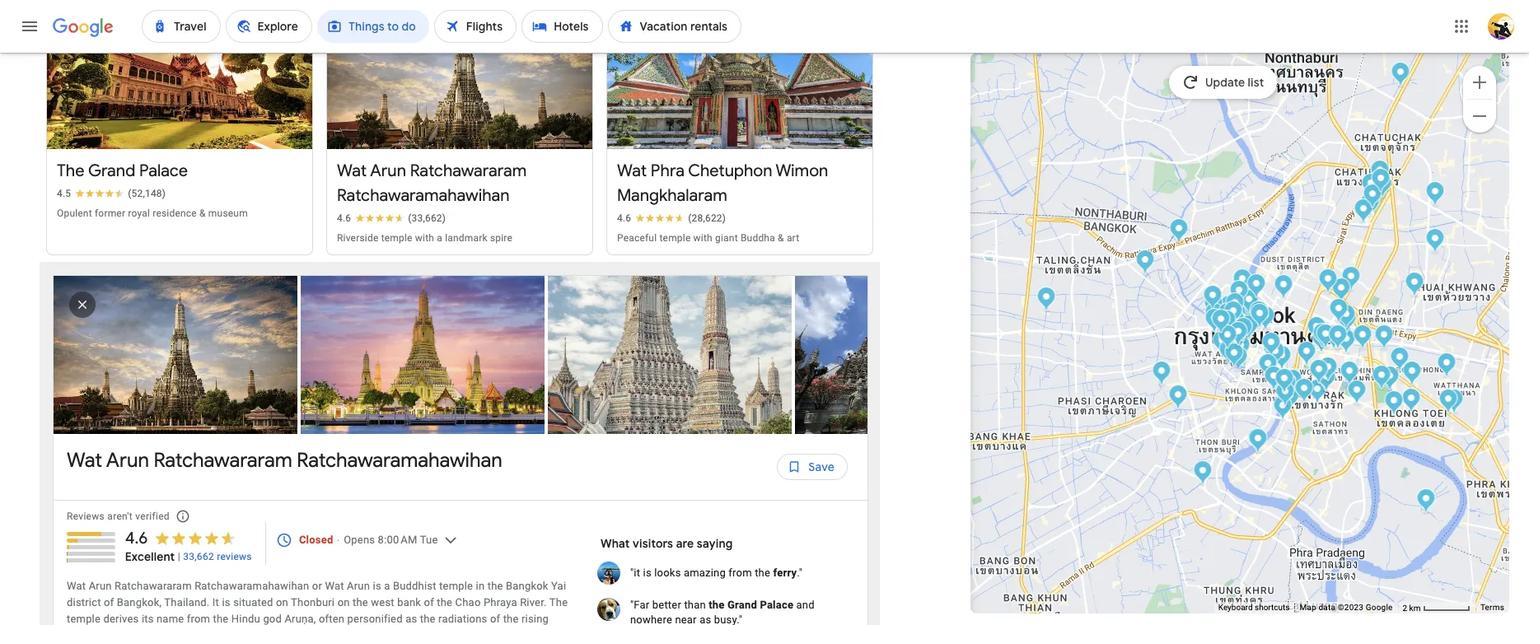 Task type: locate. For each thing, give the bounding box(es) containing it.
with
[[415, 233, 434, 244], [693, 233, 713, 244]]

0 vertical spatial from
[[729, 567, 752, 580]]

4.6
[[337, 213, 351, 224], [617, 213, 631, 224], [125, 528, 148, 549]]

list
[[54, 173, 1042, 538]]

queen sirikit park image
[[1362, 173, 1380, 200]]

temple
[[381, 233, 412, 244], [659, 233, 691, 244], [439, 580, 473, 593], [67, 613, 101, 625]]

1 with from the left
[[415, 233, 434, 244]]

as
[[405, 613, 417, 625], [700, 614, 711, 625]]

0 vertical spatial ratchawararam
[[410, 161, 527, 182]]

riverside
[[337, 233, 379, 244]]

4.6 out of 5 stars from 33,662 reviews image
[[337, 212, 446, 225]]

arun up personified
[[347, 580, 370, 593]]

tha tian market image
[[1218, 324, 1237, 351]]

wat yannawa image
[[1273, 395, 1292, 422]]

than
[[684, 599, 706, 612]]

0 vertical spatial is
[[643, 567, 652, 580]]

4.6 for wat arun ratchawararam ratchawaramahawihan
[[337, 213, 351, 224]]

grand up the 4.5 out of 5 stars from 52,148 reviews image
[[88, 161, 135, 182]]

sea life bangkok ocean world image
[[1324, 324, 1343, 351]]

on up "god"
[[276, 597, 288, 609]]

as inside wat arun ratchawararam ratchawaramahawihan or wat arun is a buddhist temple in the bangkok yai district of bangkok, thailand. it is situated on thonburi on the west bank of the chao phraya river. the temple derives its name from the hindu god aruṇa, often personified as the radiations of the risi
[[405, 613, 417, 625]]

the grand palace image
[[1220, 315, 1239, 342]]

ratchawaramahawihan
[[337, 186, 510, 206], [297, 449, 502, 473], [195, 580, 309, 593]]

1 vertical spatial grand
[[727, 599, 757, 612]]

the down phraya
[[503, 613, 519, 625]]

1 vertical spatial the
[[549, 597, 568, 609]]

rattanakosin exhibition hall image
[[1249, 300, 1268, 328]]

0 horizontal spatial a
[[384, 580, 390, 593]]

lhong 1919 image
[[1259, 353, 1277, 380]]

the giant swing image
[[1243, 310, 1262, 337]]

as down bank
[[405, 613, 417, 625]]

wat phra chetuphon wimon mangkhalaram rajwaramahawihan image
[[1222, 323, 1241, 351]]

4.6 up the riverside
[[337, 213, 351, 224]]

4.5
[[57, 188, 71, 200]]

wat arun ratchawararam ratchawaramahawihan
[[337, 161, 527, 206], [67, 449, 502, 473]]

reviews
[[67, 511, 105, 523]]

benchakitti forest park image
[[1372, 365, 1391, 392]]

0 vertical spatial &
[[199, 208, 206, 219]]

1 horizontal spatial the
[[549, 597, 568, 609]]

is right "it
[[643, 567, 652, 580]]

ratchawaramahawihan up (33,662)
[[337, 186, 510, 206]]

palace left the and
[[760, 599, 794, 612]]

saranrom park image
[[1229, 321, 1248, 348]]

the left chao
[[437, 597, 452, 609]]

as down "far better than the grand palace
[[700, 614, 711, 625]]

0 horizontal spatial of
[[104, 597, 114, 609]]

bangkok city pillar shrine image
[[1226, 308, 1245, 335]]

is right it
[[222, 597, 230, 609]]

ratchawaramahawihan up 8:00 am
[[297, 449, 502, 473]]

1 vertical spatial a
[[384, 580, 390, 593]]

shortcuts
[[1255, 603, 1290, 612]]

©2023
[[1338, 603, 1364, 612]]

of up derives at the left
[[104, 597, 114, 609]]

1 horizontal spatial palace
[[760, 599, 794, 612]]

erawan shrine image
[[1337, 328, 1356, 356]]

ratchawararam up (33,662)
[[410, 161, 527, 182]]

1 horizontal spatial 4.6
[[337, 213, 351, 224]]

former
[[95, 208, 125, 219]]

democracy monument image
[[1245, 298, 1263, 325]]

& left museum
[[199, 208, 206, 219]]

on up often
[[338, 597, 350, 609]]

west
[[371, 597, 394, 609]]

1 horizontal spatial with
[[693, 233, 713, 244]]

mahanakhon image
[[1308, 379, 1327, 406]]

1 vertical spatial is
[[373, 580, 381, 593]]

looks
[[654, 567, 681, 580]]

district
[[67, 597, 101, 609]]

chao
[[455, 597, 481, 609]]

0 vertical spatial palace
[[139, 161, 188, 182]]

map data ©2023 google
[[1300, 603, 1393, 612]]

0 vertical spatial ratchawaramahawihan
[[337, 186, 510, 206]]

arun up aren't
[[106, 449, 149, 473]]

0 horizontal spatial grand
[[88, 161, 135, 182]]

of right bank
[[424, 597, 434, 609]]

1 vertical spatial &
[[778, 233, 784, 244]]

baiyoke tower ii image
[[1337, 304, 1356, 331]]

the reclining buddha image
[[1220, 323, 1239, 351]]

jim thompson house museum image
[[1307, 316, 1326, 343]]

saying
[[697, 537, 733, 552]]

thanon patpong 1 image
[[1317, 366, 1336, 393]]

royal
[[128, 208, 150, 219]]

2 on from the left
[[338, 597, 350, 609]]

peaceful temple with giant buddha & art
[[617, 233, 799, 244]]

wat suthat thepwararam ratchaworamahawihan image
[[1242, 312, 1261, 339]]

the
[[755, 567, 770, 580], [488, 580, 503, 593], [353, 597, 368, 609], [437, 597, 452, 609], [709, 599, 725, 612], [213, 613, 229, 625], [420, 613, 436, 625], [503, 613, 519, 625]]

a
[[437, 233, 442, 244], [384, 580, 390, 593]]

keyboard shortcuts
[[1218, 603, 1290, 612]]

phaya thai palace image
[[1319, 268, 1338, 295]]

indy market image
[[1193, 460, 1212, 487]]

khlong toei market image
[[1385, 390, 1404, 417]]

⋅
[[336, 534, 341, 547]]

from right the amazing
[[729, 567, 752, 580]]

ratchawararam inside "element"
[[154, 449, 292, 473]]

arun
[[370, 161, 406, 182], [106, 449, 149, 473], [89, 580, 112, 593], [347, 580, 370, 593]]

0 vertical spatial a
[[437, 233, 442, 244]]

queen sirikit museum of textiles image
[[1217, 309, 1236, 337]]

2 vertical spatial ratchawararam
[[115, 580, 192, 593]]

from down thailand.
[[187, 613, 210, 625]]

from
[[729, 567, 752, 580], [187, 613, 210, 625]]

and
[[796, 599, 815, 612]]

siriraj medical museum image
[[1204, 293, 1223, 320]]

map
[[1300, 603, 1316, 612]]

1 horizontal spatial on
[[338, 597, 350, 609]]

ferry
[[773, 567, 797, 580]]

bts skytrain image
[[1342, 266, 1361, 293]]

1 horizontal spatial &
[[778, 233, 784, 244]]

calypso cabaret image
[[1249, 428, 1268, 455]]

list item
[[548, 173, 795, 538], [54, 276, 301, 435], [282, 276, 563, 435], [795, 276, 1042, 435]]

0 horizontal spatial on
[[276, 597, 288, 609]]

or tor kor market image
[[1354, 198, 1373, 225]]

8:00 am
[[378, 534, 417, 547]]

2 horizontal spatial 4.6
[[617, 213, 631, 224]]

ratchawararam up the bangkok,
[[115, 580, 192, 593]]

1 horizontal spatial grand
[[727, 599, 757, 612]]

of
[[104, 597, 114, 609], [424, 597, 434, 609], [490, 613, 500, 625]]

art
[[787, 233, 799, 244]]

ratchawararam inside the wat arun ratchawararam ratchawaramahawihan
[[410, 161, 527, 182]]

ratchawaramahawihan up situated
[[195, 580, 309, 593]]

aruṇa,
[[285, 613, 316, 625]]

sky bar image
[[1281, 385, 1300, 412]]

zoom out map image
[[1470, 106, 1490, 126]]

with down (33,662)
[[415, 233, 434, 244]]

what visitors are saying
[[601, 537, 733, 552]]

1 vertical spatial from
[[187, 613, 210, 625]]

opens
[[344, 534, 375, 547]]

the down yai
[[549, 597, 568, 609]]

4.6 for wat phra chetuphon wimon mangkhalaram rajwaramahawihan
[[617, 213, 631, 224]]

wat rakhang kositaram woramahawihan image
[[1205, 308, 1224, 335]]

is
[[643, 567, 652, 580], [373, 580, 381, 593], [222, 597, 230, 609]]

2 vertical spatial ratchawaramahawihan
[[195, 580, 309, 593]]

rattanakosin island image
[[1240, 314, 1259, 342]]

chetuphon
[[688, 161, 772, 182]]

keyboard
[[1218, 603, 1253, 612]]

the
[[57, 161, 85, 182], [549, 597, 568, 609]]

1 horizontal spatial is
[[373, 580, 381, 593]]

the down it
[[213, 613, 229, 625]]

wat up 'reviews'
[[67, 449, 102, 473]]

wat up district
[[67, 580, 86, 593]]

taling chan floating market image
[[1136, 249, 1155, 276]]

&
[[199, 208, 206, 219], [778, 233, 784, 244]]

asiatique the riverfront image
[[1248, 427, 1267, 454]]

arun inside the wat arun ratchawararam ratchawaramahawihan
[[370, 161, 406, 182]]

river.
[[520, 597, 547, 609]]

the one ratchada image
[[1405, 271, 1424, 299]]

warehouse 30 image
[[1275, 368, 1294, 395]]

wat traimit withayaram worawihan image
[[1273, 345, 1291, 372]]

0 horizontal spatial as
[[405, 613, 417, 625]]

wat up 4.6 out of 5 stars from 33,662 reviews image
[[337, 161, 367, 182]]

1 vertical spatial ratchawararam
[[154, 449, 292, 473]]

the artist's house image
[[1152, 360, 1171, 388]]

& left art
[[778, 233, 784, 244]]

0 horizontal spatial 4.6
[[125, 528, 148, 549]]

wimon
[[776, 161, 828, 182]]

update list button
[[1169, 66, 1278, 99]]

benchakitti park image
[[1380, 365, 1399, 393]]

4.6 inside '4.6 out of 5 stars from 28,622 reviews' image
[[617, 213, 631, 224]]

arun up 4.6 out of 5 stars from 33,662 reviews image
[[370, 161, 406, 182]]

with for ratchawararam
[[415, 233, 434, 244]]

wat kalayanamit woramahawihan image
[[1219, 339, 1238, 366]]

the national gallery image
[[1226, 292, 1245, 319]]

ratchawaramahawihan inside "element"
[[297, 449, 502, 473]]

of down phraya
[[490, 613, 500, 625]]

golden dome cabaret show image
[[1426, 228, 1445, 255]]

a up west
[[384, 580, 390, 593]]

wat arun ratchawararam ratchawaramahawihan image
[[1212, 330, 1231, 357]]

patpong night market image
[[1316, 366, 1335, 393]]

1 horizontal spatial of
[[424, 597, 434, 609]]

4.6 up the peaceful
[[617, 213, 631, 224]]

wat
[[337, 161, 367, 182], [617, 161, 647, 182], [67, 449, 102, 473], [67, 580, 86, 593], [325, 580, 344, 593]]

what
[[601, 537, 630, 552]]

4.6 inside 4.6 out of 5 stars from 33,662 reviews image
[[337, 213, 351, 224]]

1 vertical spatial palace
[[760, 599, 794, 612]]

sanam luang image
[[1224, 300, 1243, 328]]

grand up busy."
[[727, 599, 757, 612]]

royal barges national museum image
[[1203, 285, 1222, 312]]

ratchawararam up reviews aren't verified 'image'
[[154, 449, 292, 473]]

0 vertical spatial the
[[57, 161, 85, 182]]

nai lert park heritage home image
[[1353, 324, 1372, 351]]

temple down district
[[67, 613, 101, 625]]

the suan pakkad palace image
[[1329, 298, 1348, 325]]

0 horizontal spatial the
[[57, 161, 85, 182]]

bangkok butterfly garden and insectarium image
[[1371, 168, 1390, 195]]

wang lang market image
[[1205, 302, 1224, 329]]

khaosan road image
[[1237, 295, 1256, 322]]

wat left phra at top
[[617, 161, 647, 182]]

wachirabenchathat park (rot fai park) image
[[1371, 159, 1390, 187]]

closed
[[299, 534, 333, 547]]

2 with from the left
[[693, 233, 713, 244]]

tha chang image
[[1212, 309, 1231, 336]]

the up 4.5 at the left top
[[57, 161, 85, 182]]

0 horizontal spatial is
[[222, 597, 230, 609]]

ratchawararam
[[410, 161, 527, 182], [154, 449, 292, 473], [115, 580, 192, 593]]

4.6 up excellent
[[125, 528, 148, 549]]

palace up (52,148)
[[139, 161, 188, 182]]

or
[[312, 580, 322, 593]]

1 vertical spatial ratchawaramahawihan
[[297, 449, 502, 473]]

near
[[675, 614, 697, 625]]

wat benchamabophit dusitwanaram image
[[1274, 274, 1293, 301]]

pratu nam market image
[[1338, 308, 1357, 335]]

a down (33,662)
[[437, 233, 442, 244]]

with down (28,622)
[[693, 233, 713, 244]]

chulalongkorn university centenary park image
[[1297, 341, 1316, 368]]

2 horizontal spatial is
[[643, 567, 652, 580]]

lumphini park image
[[1340, 360, 1359, 388]]

phraya
[[484, 597, 517, 609]]

temple down '4.6 out of 5 stars from 28,622 reviews' image
[[659, 233, 691, 244]]

wat prayurawongsawat worawihan image
[[1229, 346, 1248, 373]]

tue
[[420, 534, 438, 547]]

0 vertical spatial grand
[[88, 161, 135, 182]]

is up west
[[373, 580, 381, 593]]

centralworld image
[[1333, 323, 1352, 351]]

0 horizontal spatial from
[[187, 613, 210, 625]]

thong lo image
[[1437, 352, 1456, 379]]

rama viii bridge image
[[1233, 268, 1252, 295]]

0 horizontal spatial with
[[415, 233, 434, 244]]

1 horizontal spatial as
[[700, 614, 711, 625]]



Task type: vqa. For each thing, say whether or not it's contained in the screenshot.
Science Center for Education (Planetarium Bangkok) image
yes



Task type: describe. For each thing, give the bounding box(es) containing it.
sri maha mariamman temple image
[[1295, 378, 1314, 405]]

landmark
[[445, 233, 488, 244]]

arun up district
[[89, 580, 112, 593]]

national museum bangkok image
[[1220, 295, 1239, 322]]

in
[[476, 580, 485, 593]]

assumption cathedral image
[[1276, 381, 1295, 408]]

a inside wat arun ratchawararam ratchawaramahawihan or wat arun is a buddhist temple in the bangkok yai district of bangkok, thailand. it is situated on thonburi on the west bank of the chao phraya river. the temple derives its name from the hindu god aruṇa, often personified as the radiations of the risi
[[384, 580, 390, 593]]

victory monument image
[[1332, 277, 1351, 304]]

wat hua lamphong image
[[1310, 359, 1329, 386]]

main menu image
[[20, 16, 40, 36]]

save button
[[777, 448, 848, 487]]

update
[[1206, 75, 1245, 90]]

"it
[[630, 567, 640, 580]]

"it is looks amazing from the ferry ."
[[630, 567, 803, 580]]

"far
[[630, 599, 650, 612]]

1 vertical spatial wat arun ratchawararam ratchawaramahawihan
[[67, 449, 502, 473]]

2 km
[[1403, 604, 1423, 613]]

wat right or
[[325, 580, 344, 593]]

km
[[1409, 604, 1421, 613]]

bangkok citycity gallery image
[[1347, 379, 1366, 407]]

wat arun ratchawararam ratchawaramahawihan element
[[67, 448, 502, 487]]

wat saket (the golden mount) image
[[1256, 305, 1275, 332]]

the up personified
[[353, 597, 368, 609]]

pak khlong talat (flower market) image
[[1231, 335, 1250, 362]]

yai
[[551, 580, 566, 593]]

thonburi
[[291, 597, 335, 609]]

the down bank
[[420, 613, 436, 625]]

1 horizontal spatial from
[[729, 567, 752, 580]]

ratchawaramahawihan inside wat arun ratchawararam ratchawaramahawihan or wat arun is a buddhist temple in the bangkok yai district of bangkok, thailand. it is situated on thonburi on the west bank of the chao phraya river. the temple derives its name from the hindu god aruṇa, often personified as the radiations of the risi
[[195, 580, 309, 593]]

ratchawaramahawihan inside the wat arun ratchawararam ratchawaramahawihan
[[337, 186, 510, 206]]

science center for education (planetarium bangkok) image
[[1439, 388, 1458, 416]]

with for chetuphon
[[693, 233, 713, 244]]

bangkokian museum image
[[1283, 369, 1302, 396]]

chatuchak park image
[[1373, 173, 1392, 200]]

madame tussauds bangkok image
[[1316, 323, 1335, 351]]

33,662
[[183, 552, 214, 563]]

often
[[319, 613, 345, 625]]

peaceful
[[617, 233, 657, 244]]

chatuchak weekend market image
[[1361, 192, 1380, 219]]

verified
[[135, 511, 170, 523]]

better
[[652, 599, 681, 612]]

amazing
[[684, 567, 726, 580]]

wat mahathat yuwaratrangsarit image
[[1218, 302, 1237, 329]]

bangkok
[[506, 580, 548, 593]]

buddhist
[[393, 580, 436, 593]]

wat ratchabophit sathitmahasimaram ratchaworawihan image
[[1234, 317, 1253, 344]]

derives
[[103, 613, 139, 625]]

mangkhalaram
[[617, 186, 727, 206]]

phra
[[651, 161, 685, 182]]

it
[[212, 597, 219, 609]]

4.6 inside 4.6 out of 5 stars from 33,662 reviews. excellent. element
[[125, 528, 148, 549]]

situated
[[233, 597, 273, 609]]

the left ferry
[[755, 567, 770, 580]]

snake farm image
[[1319, 356, 1338, 384]]

wat ratchanatdaram school image
[[1249, 300, 1268, 328]]

list
[[1248, 75, 1264, 90]]

wat inside wat phra chetuphon wimon mangkhalaram rajwaramahawihan
[[617, 161, 647, 182]]

wat arun ratchawararam ratchawaramahawihan or wat arun is a buddhist temple in the bangkok yai district of bangkok, thailand. it is situated on thonburi on the west bank of the chao phraya river. the temple derives its name from the hindu god aruṇa, often personified as the radiations of the risi
[[67, 580, 568, 625]]

."
[[797, 567, 803, 580]]

busy."
[[714, 614, 742, 625]]

wat pathum wanaram rachaworawihan image
[[1329, 324, 1347, 351]]

arun inside "element"
[[106, 449, 149, 473]]

33,662 reviews link
[[183, 551, 252, 564]]

riverside temple with a landmark spire
[[337, 233, 513, 244]]

god
[[263, 613, 282, 625]]

personified
[[347, 613, 403, 625]]

(33,662)
[[408, 213, 446, 224]]

museum
[[208, 208, 248, 219]]

giant
[[715, 233, 738, 244]]

4.6 out of 5 stars from 28,622 reviews image
[[617, 212, 726, 225]]

residence
[[153, 208, 197, 219]]

thailand creative & design center (tcdc) image
[[1277, 372, 1296, 399]]

soi sukhumvit 11 image
[[1375, 324, 1394, 351]]

the right the in on the bottom of the page
[[488, 580, 503, 593]]

flow house bangkok image
[[1402, 388, 1421, 415]]

data
[[1319, 603, 1336, 612]]

1 on from the left
[[276, 597, 288, 609]]

wat indharaviharn image
[[1247, 273, 1266, 300]]

wat inside the wat arun ratchawararam ratchawaramahawihan
[[337, 161, 367, 182]]

(28,622)
[[688, 213, 726, 224]]

terms link
[[1480, 603, 1504, 612]]

the jam factory image
[[1264, 365, 1283, 393]]

rajwaramahawihan
[[617, 210, 761, 231]]

the temple of the emerald buddha image
[[1222, 310, 1241, 337]]

aren't
[[107, 511, 133, 523]]

excellent
[[125, 550, 175, 565]]

map region
[[940, 0, 1529, 625]]

buddha
[[741, 233, 775, 244]]

google
[[1366, 603, 1393, 612]]

are
[[676, 537, 694, 552]]

keyboard shortcuts button
[[1218, 602, 1290, 614]]

its
[[142, 613, 154, 625]]

wat bowonniwetwiharn ratchaworawiharn image
[[1240, 289, 1259, 316]]

"far better than the grand palace
[[630, 599, 794, 612]]

museum of contemporary art (moca bangkok) image
[[1391, 61, 1410, 89]]

close detail image
[[63, 285, 102, 325]]

khlong lat mayom floating market image
[[1037, 286, 1056, 313]]

as inside and nowhere near as busy."
[[700, 614, 711, 625]]

excellent | 33,662 reviews
[[125, 550, 252, 565]]

the grand palace
[[57, 161, 188, 182]]

0 horizontal spatial palace
[[139, 161, 188, 182]]

name
[[157, 613, 184, 625]]

2 horizontal spatial of
[[490, 613, 500, 625]]

(52,148)
[[128, 188, 166, 200]]

save
[[809, 460, 835, 475]]

thailand.
[[164, 597, 210, 609]]

ratchawararam inside wat arun ratchawararam ratchawaramahawihan or wat arun is a buddhist temple in the bangkok yai district of bangkok, thailand. it is situated on thonburi on the west bank of the chao phraya river. the temple derives its name from the hindu god aruṇa, often personified as the radiations of the risi
[[115, 580, 192, 593]]

china town image
[[1263, 338, 1282, 365]]

reviews
[[217, 552, 252, 563]]

1 horizontal spatial a
[[437, 233, 442, 244]]

mrt blue line image
[[1426, 181, 1445, 208]]

zoom in map image
[[1470, 72, 1490, 92]]

0 vertical spatial wat arun ratchawararam ratchawaramahawihan
[[337, 161, 527, 206]]

2 vertical spatial is
[[222, 597, 230, 609]]

wat paknam phasi charoen image
[[1169, 384, 1188, 412]]

opulent former royal residence & museum
[[57, 208, 248, 219]]

phra sumen fort image
[[1230, 280, 1249, 307]]

the inside wat arun ratchawararam ratchawaramahawihan or wat arun is a buddhist temple in the bangkok yai district of bangkok, thailand. it is situated on thonburi on the west bank of the chao phraya river. the temple derives its name from the hindu god aruṇa, often personified as the radiations of the risi
[[549, 597, 568, 609]]

terms
[[1480, 603, 1504, 612]]

bang nam phueng floating market image
[[1417, 488, 1436, 515]]

wat phra chetuphon wimon mangkhalaram rajwaramahawihan
[[617, 161, 828, 231]]

hindu
[[231, 613, 260, 625]]

visitors
[[633, 537, 673, 552]]

from inside wat arun ratchawararam ratchawaramahawihan or wat arun is a buddhist temple in the bangkok yai district of bangkok, thailand. it is situated on thonburi on the west bank of the chao phraya river. the temple derives its name from the hindu god aruṇa, often personified as the radiations of the risi
[[187, 613, 210, 625]]

ekkamai road image
[[1445, 388, 1464, 416]]

nowhere
[[630, 614, 672, 625]]

wat ratchanatdaram worawihan (loha prasat) image
[[1250, 303, 1269, 330]]

radiations
[[438, 613, 487, 625]]

spire
[[490, 233, 513, 244]]

2
[[1403, 604, 1407, 613]]

0 horizontal spatial &
[[199, 208, 206, 219]]

benchasiri park image
[[1403, 360, 1422, 388]]

closed ⋅ opens 8:00 am tue
[[299, 534, 438, 547]]

temple down 4.6 out of 5 stars from 33,662 reviews image
[[381, 233, 412, 244]]

mbk center image
[[1312, 328, 1331, 355]]

the up busy."
[[709, 599, 725, 612]]

changchui creative park image
[[1170, 218, 1188, 245]]

opulent
[[57, 208, 92, 219]]

bank
[[397, 597, 421, 609]]

reviews aren't verified image
[[163, 497, 203, 537]]

bangkok art and culture centre image
[[1313, 323, 1332, 350]]

4.6 out of 5 stars from 33,662 reviews. excellent. element
[[125, 528, 252, 566]]

santa cruz church image
[[1225, 342, 1244, 370]]

wat inside "element"
[[67, 449, 102, 473]]

|
[[178, 552, 180, 563]]

museum siam image
[[1226, 329, 1245, 356]]

children's discovery museum image
[[1363, 183, 1382, 211]]

temple up chao
[[439, 580, 473, 593]]

and nowhere near as busy."
[[630, 599, 815, 625]]

4.5 out of 5 stars from 52,148 reviews image
[[57, 187, 166, 201]]

reviews aren't verified
[[67, 511, 170, 523]]

update list
[[1206, 75, 1264, 90]]



